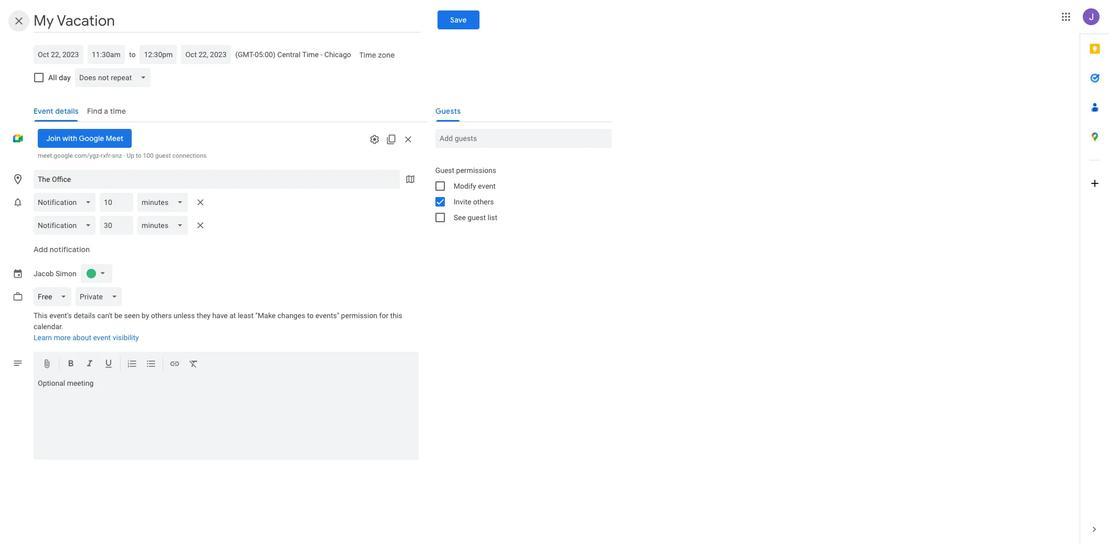 Task type: describe. For each thing, give the bounding box(es) containing it.
minutes in advance for notification number field for 10 minutes before element
[[104, 193, 129, 212]]

join with google meet link
[[38, 129, 132, 148]]

save button
[[438, 10, 480, 29]]

events"
[[316, 312, 339, 320]]

up
[[127, 152, 134, 160]]

·
[[124, 152, 125, 160]]

Location text field
[[38, 170, 396, 189]]

1 vertical spatial guest
[[468, 214, 486, 222]]

guest
[[436, 166, 455, 175]]

to inside this event's details can't be seen by others unless they have at least "make changes to events" permission for this calendar. learn more about event visibility
[[307, 312, 314, 320]]

all
[[48, 73, 57, 82]]

remove formatting image
[[188, 359, 199, 371]]

optional
[[38, 380, 65, 388]]

meet.google.com/ygz-rxfr-snz · up to 100 guest connections
[[38, 152, 207, 160]]

zone
[[378, 50, 395, 60]]

have
[[212, 312, 228, 320]]

connections
[[172, 152, 207, 160]]

italic image
[[85, 359, 95, 371]]

list
[[488, 214, 498, 222]]

guest permissions
[[436, 166, 497, 175]]

add
[[34, 245, 48, 255]]

Title text field
[[34, 9, 421, 33]]

chicago
[[325, 50, 351, 59]]

modify event
[[454, 182, 496, 191]]

this
[[34, 312, 48, 320]]

time zone button
[[356, 46, 399, 65]]

bulleted list image
[[146, 359, 156, 371]]

1 horizontal spatial others
[[473, 198, 494, 206]]

(gmt-
[[235, 50, 255, 59]]

about
[[73, 334, 91, 342]]

central
[[277, 50, 301, 59]]

100
[[143, 152, 154, 160]]

details
[[74, 312, 96, 320]]

can't
[[97, 312, 113, 320]]

optional meeting
[[38, 380, 94, 388]]

learn more about event visibility link
[[34, 334, 139, 342]]

1 time from the left
[[302, 50, 319, 59]]

others inside this event's details can't be seen by others unless they have at least "make changes to events" permission for this calendar. learn more about event visibility
[[151, 312, 172, 320]]

minutes in advance for notification number field for '30 minutes before' element
[[104, 216, 129, 235]]

add notification button
[[29, 237, 94, 262]]

meeting
[[67, 380, 94, 388]]

Start date text field
[[38, 48, 79, 61]]

join with google meet
[[46, 134, 123, 143]]

all day
[[48, 73, 71, 82]]

1 vertical spatial to
[[136, 152, 142, 160]]

End date text field
[[186, 48, 227, 61]]

0 vertical spatial guest
[[155, 152, 171, 160]]

invite others
[[454, 198, 494, 206]]

event inside this event's details can't be seen by others unless they have at least "make changes to events" permission for this calendar. learn more about event visibility
[[93, 334, 111, 342]]

day
[[59, 73, 71, 82]]

least
[[238, 312, 254, 320]]

calendar.
[[34, 323, 63, 331]]

notification
[[50, 245, 90, 255]]

formatting options toolbar
[[34, 352, 419, 375]]

for
[[379, 312, 389, 320]]

1 horizontal spatial event
[[478, 182, 496, 191]]



Task type: vqa. For each thing, say whether or not it's contained in the screenshot.
Underline icon
yes



Task type: locate. For each thing, give the bounding box(es) containing it.
"make
[[256, 312, 276, 320]]

to left end time "text field"
[[129, 50, 136, 59]]

0 vertical spatial minutes in advance for notification number field
[[104, 193, 129, 212]]

1 minutes in advance for notification number field from the top
[[104, 193, 129, 212]]

minutes in advance for notification number field down 10 minutes before element
[[104, 216, 129, 235]]

group
[[427, 163, 612, 226]]

0 vertical spatial event
[[478, 182, 496, 191]]

google
[[79, 134, 104, 143]]

guest
[[155, 152, 171, 160], [468, 214, 486, 222]]

jacob simon
[[34, 270, 76, 278]]

1 vertical spatial others
[[151, 312, 172, 320]]

time zone
[[360, 50, 395, 60]]

to
[[129, 50, 136, 59], [136, 152, 142, 160], [307, 312, 314, 320]]

0 vertical spatial others
[[473, 198, 494, 206]]

be
[[114, 312, 122, 320]]

time inside button
[[360, 50, 377, 60]]

numbered list image
[[127, 359, 138, 371]]

2 time from the left
[[360, 50, 377, 60]]

this
[[390, 312, 402, 320]]

2 minutes in advance for notification number field from the top
[[104, 216, 129, 235]]

1 vertical spatial minutes in advance for notification number field
[[104, 216, 129, 235]]

minutes in advance for notification number field inside '30 minutes before' element
[[104, 216, 129, 235]]

with
[[62, 134, 77, 143]]

0 horizontal spatial others
[[151, 312, 172, 320]]

event's
[[49, 312, 72, 320]]

Description text field
[[34, 380, 419, 458]]

this event's details can't be seen by others unless they have at least "make changes to events" permission for this calendar. learn more about event visibility
[[34, 312, 402, 342]]

jacob
[[34, 270, 54, 278]]

to left events"
[[307, 312, 314, 320]]

guest right '100'
[[155, 152, 171, 160]]

others
[[473, 198, 494, 206], [151, 312, 172, 320]]

Minutes in advance for notification number field
[[104, 193, 129, 212], [104, 216, 129, 235]]

snz
[[112, 152, 122, 160]]

rxfr-
[[101, 152, 112, 160]]

simon
[[56, 270, 76, 278]]

1 horizontal spatial guest
[[468, 214, 486, 222]]

1 horizontal spatial time
[[360, 50, 377, 60]]

bold image
[[66, 359, 76, 371]]

event down "permissions"
[[478, 182, 496, 191]]

Start time text field
[[92, 48, 121, 61]]

time left zone
[[360, 50, 377, 60]]

permissions
[[456, 166, 497, 175]]

minutes in advance for notification number field inside 10 minutes before element
[[104, 193, 129, 212]]

meet
[[106, 134, 123, 143]]

join
[[46, 134, 61, 143]]

None field
[[75, 68, 155, 87], [34, 193, 100, 212], [138, 193, 192, 212], [34, 216, 100, 235], [138, 216, 192, 235], [34, 288, 75, 307], [75, 288, 126, 307], [75, 68, 155, 87], [34, 193, 100, 212], [138, 193, 192, 212], [34, 216, 100, 235], [138, 216, 192, 235], [34, 288, 75, 307], [75, 288, 126, 307]]

0 horizontal spatial guest
[[155, 152, 171, 160]]

at
[[230, 312, 236, 320]]

event right about
[[93, 334, 111, 342]]

2 vertical spatial to
[[307, 312, 314, 320]]

save
[[450, 15, 467, 25]]

learn
[[34, 334, 52, 342]]

1 vertical spatial event
[[93, 334, 111, 342]]

modify
[[454, 182, 476, 191]]

permission
[[341, 312, 378, 320]]

-
[[321, 50, 323, 59]]

more
[[54, 334, 71, 342]]

seen
[[124, 312, 140, 320]]

add notification
[[34, 245, 90, 255]]

others up see guest list
[[473, 198, 494, 206]]

time left -
[[302, 50, 319, 59]]

by
[[142, 312, 149, 320]]

notifications element
[[34, 191, 209, 237]]

event
[[478, 182, 496, 191], [93, 334, 111, 342]]

05:00)
[[255, 50, 276, 59]]

0 horizontal spatial time
[[302, 50, 319, 59]]

underline image
[[103, 359, 114, 371]]

changes
[[278, 312, 305, 320]]

tab list
[[1081, 34, 1110, 515]]

see guest list
[[454, 214, 498, 222]]

insert link image
[[170, 359, 180, 371]]

they
[[197, 312, 211, 320]]

30 minutes before element
[[34, 214, 209, 237]]

group containing guest permissions
[[427, 163, 612, 226]]

guest left list
[[468, 214, 486, 222]]

meet.google.com/ygz-
[[38, 152, 101, 160]]

Guests text field
[[440, 129, 608, 148]]

time
[[302, 50, 319, 59], [360, 50, 377, 60]]

others right by
[[151, 312, 172, 320]]

visibility
[[113, 334, 139, 342]]

unless
[[174, 312, 195, 320]]

10 minutes before element
[[34, 191, 209, 214]]

0 horizontal spatial event
[[93, 334, 111, 342]]

to right up
[[136, 152, 142, 160]]

End time text field
[[144, 48, 173, 61]]

see
[[454, 214, 466, 222]]

0 vertical spatial to
[[129, 50, 136, 59]]

invite
[[454, 198, 472, 206]]

(gmt-05:00) central time - chicago
[[235, 50, 351, 59]]

minutes in advance for notification number field up '30 minutes before' element
[[104, 193, 129, 212]]



